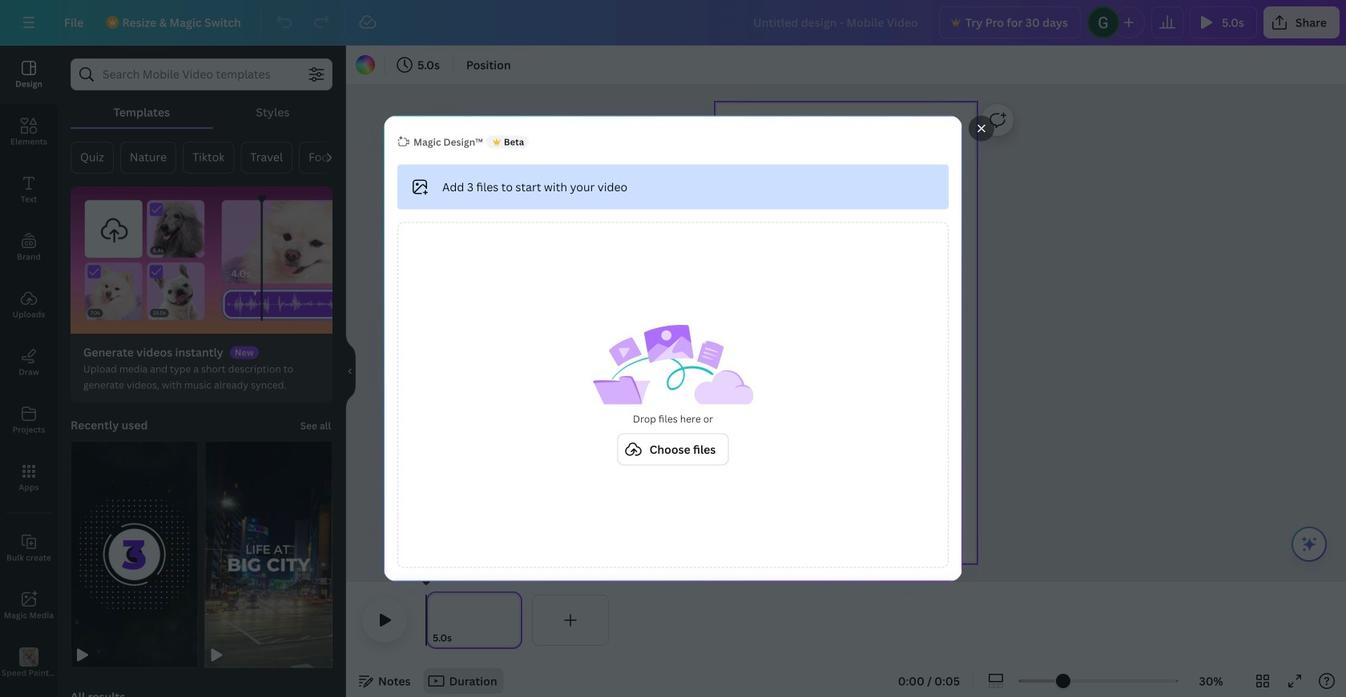 Task type: vqa. For each thing, say whether or not it's contained in the screenshot.
Trimming, start edge SLIDER
yes



Task type: locate. For each thing, give the bounding box(es) containing it.
trimming, end edge slider
[[508, 595, 522, 647]]

magic video example usage image
[[71, 187, 333, 334]]

hide image
[[345, 333, 356, 410]]

side panel tab list
[[0, 46, 58, 698]]

trimming, start edge slider
[[426, 595, 441, 647]]

black minimalist life at big city tiktok video group
[[205, 442, 333, 669]]

Design title text field
[[740, 6, 933, 38]]

hide pages image
[[808, 571, 885, 584]]



Task type: describe. For each thing, give the bounding box(es) containing it.
main menu bar
[[0, 0, 1346, 46]]

Search Mobile Video templates search field
[[103, 59, 300, 90]]

Page title text field
[[459, 631, 465, 647]]

quick actions image
[[1300, 535, 1319, 555]]

black modern count down birthday wish tiktok video group
[[71, 442, 198, 669]]



